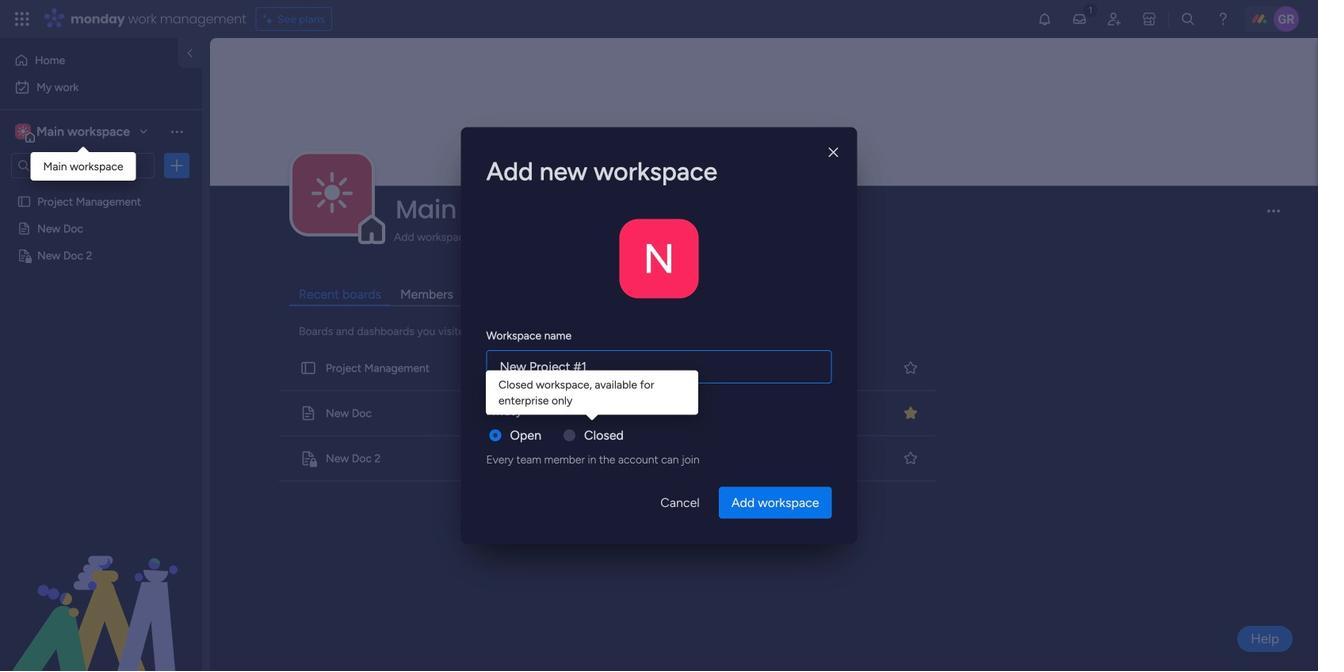 Task type: vqa. For each thing, say whether or not it's contained in the screenshot.
Mar to the right
no



Task type: describe. For each thing, give the bounding box(es) containing it.
2 vertical spatial option
[[0, 188, 202, 191]]

1 workspace image from the left
[[15, 123, 31, 140]]

select product image
[[14, 11, 30, 27]]

1 vertical spatial option
[[10, 75, 193, 100]]

lottie animation element
[[0, 512, 202, 672]]

add to favorites image
[[903, 450, 919, 466]]

remove from favorites image
[[903, 405, 919, 421]]

1 heading from the top
[[487, 153, 832, 191]]

3 heading from the top
[[487, 403, 522, 420]]

1 image
[[1084, 1, 1098, 19]]

see plans image
[[263, 10, 277, 28]]

0 vertical spatial public board image
[[17, 221, 32, 236]]

2 workspace image from the left
[[17, 123, 29, 140]]

close image
[[829, 147, 839, 158]]

0 horizontal spatial public board image
[[17, 194, 32, 209]]

workspace selection element
[[15, 122, 132, 143]]

Choose a name for your workspace field
[[487, 351, 832, 384]]

1 horizontal spatial public board image
[[300, 360, 317, 377]]



Task type: locate. For each thing, give the bounding box(es) containing it.
0 vertical spatial public board image
[[17, 194, 32, 209]]

None field
[[392, 193, 1255, 226]]

1 vertical spatial private board image
[[300, 450, 317, 467]]

1 vertical spatial public board image
[[300, 360, 317, 377]]

list box
[[0, 185, 202, 483]]

public board image
[[17, 221, 32, 236], [300, 405, 317, 422]]

notifications image
[[1037, 11, 1053, 27]]

0 vertical spatial option
[[10, 48, 169, 73]]

option
[[10, 48, 169, 73], [10, 75, 193, 100], [0, 188, 202, 191]]

help image
[[1216, 11, 1232, 27]]

heading
[[487, 153, 832, 191], [487, 328, 572, 344], [487, 403, 522, 420]]

2 vertical spatial heading
[[487, 403, 522, 420]]

quick search results list box
[[276, 346, 941, 482]]

private board image
[[17, 248, 32, 263], [300, 450, 317, 467]]

0 horizontal spatial public board image
[[17, 221, 32, 236]]

greg robinson image
[[1275, 6, 1300, 32]]

workspace image
[[620, 219, 699, 299]]

search everything image
[[1181, 11, 1197, 27]]

monday marketplace image
[[1142, 11, 1158, 27]]

Search in workspace field
[[33, 157, 132, 175]]

1 vertical spatial public board image
[[300, 405, 317, 422]]

add to favorites image
[[903, 360, 919, 376]]

update feed image
[[1072, 11, 1088, 27]]

workspace image
[[15, 123, 31, 140], [17, 123, 29, 140]]

2 heading from the top
[[487, 328, 572, 344]]

invite members image
[[1107, 11, 1123, 27]]

1 horizontal spatial private board image
[[300, 450, 317, 467]]

lottie animation image
[[0, 512, 202, 672]]

0 horizontal spatial private board image
[[17, 248, 32, 263]]

1 horizontal spatial public board image
[[300, 405, 317, 422]]

0 vertical spatial heading
[[487, 153, 832, 191]]

public board image
[[17, 194, 32, 209], [300, 360, 317, 377]]

0 vertical spatial private board image
[[17, 248, 32, 263]]

1 vertical spatial heading
[[487, 328, 572, 344]]



